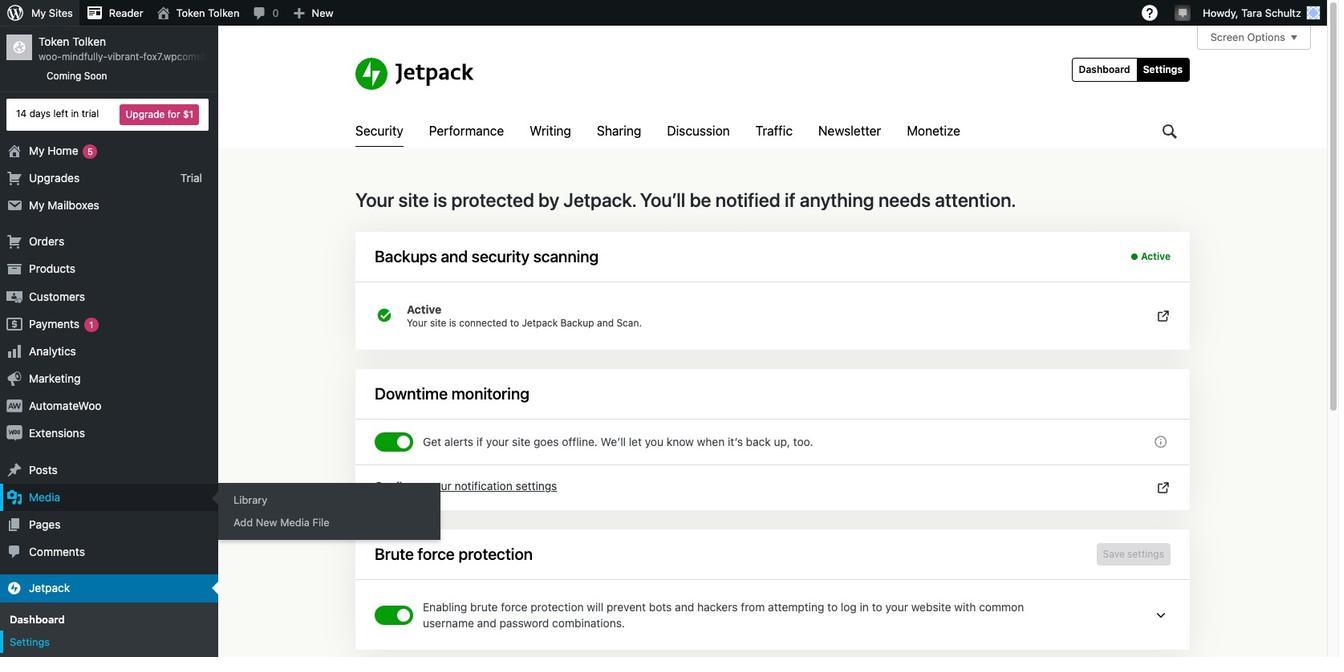 Task type: describe. For each thing, give the bounding box(es) containing it.
products link
[[0, 256, 218, 283]]

bots
[[649, 600, 672, 614]]

username
[[423, 616, 474, 630]]

orders
[[29, 235, 64, 248]]

add new media file link
[[222, 511, 441, 534]]

when
[[697, 435, 725, 449]]

upgrades
[[29, 171, 80, 184]]

posts
[[29, 463, 58, 477]]

too.
[[794, 435, 814, 449]]

token tolken
[[176, 6, 240, 19]]

be
[[690, 188, 712, 211]]

screen
[[1211, 31, 1245, 44]]

my for my mailboxes
[[29, 198, 45, 212]]

settings
[[516, 479, 557, 493]]

attempting
[[768, 600, 825, 614]]

log
[[841, 600, 857, 614]]

writing link
[[530, 114, 572, 147]]

my sites link
[[0, 0, 79, 26]]

combinations.
[[552, 616, 625, 630]]

none search field inside your site is protected by jetpack. you'll be notified if anything needs attention. main content
[[1150, 114, 1191, 148]]

active for active your site is connected to jetpack backup and scan.
[[407, 302, 442, 316]]

common
[[980, 600, 1025, 614]]

customers
[[29, 289, 85, 303]]

and right bots
[[675, 600, 695, 614]]

settings link for dashboard 'link' inside main menu navigation
[[0, 631, 218, 653]]

writing
[[530, 123, 572, 138]]

configure
[[375, 479, 426, 493]]

upgrade for $1
[[126, 108, 193, 120]]

will
[[587, 600, 604, 614]]

main menu navigation
[[0, 26, 441, 657]]

settings link for dashboard 'link' inside your site is protected by jetpack. you'll be notified if anything needs attention. main content
[[1137, 58, 1191, 82]]

0 vertical spatial your
[[486, 435, 509, 449]]

14
[[16, 108, 27, 120]]

new inside main menu navigation
[[256, 516, 277, 529]]

upgrade for $1 button
[[120, 104, 199, 125]]

0 vertical spatial is
[[433, 188, 447, 211]]

for
[[168, 108, 180, 120]]

performance
[[429, 123, 504, 138]]

0
[[273, 6, 279, 19]]

your site is protected by jetpack. you'll be notified if anything needs attention. main content
[[218, 26, 1328, 657]]

my for my home 5
[[29, 143, 45, 157]]

downtime
[[375, 385, 448, 403]]

and down brute
[[477, 616, 497, 630]]

days
[[29, 108, 51, 120]]

howdy, tara schultz
[[1204, 6, 1302, 19]]

reader link
[[79, 0, 150, 26]]

protected
[[452, 188, 535, 211]]

downtime monitoring
[[375, 385, 530, 403]]

1 vertical spatial if
[[477, 435, 483, 449]]

soon
[[84, 70, 107, 82]]

analytics
[[29, 344, 76, 358]]

monitoring
[[452, 385, 530, 403]]

0 vertical spatial protection
[[459, 545, 533, 564]]

let
[[629, 435, 642, 449]]

0 horizontal spatial site
[[399, 188, 429, 211]]

get
[[423, 435, 442, 449]]

to inside active your site is connected to jetpack backup and scan.
[[510, 317, 519, 329]]

you
[[645, 435, 664, 449]]

monetize link
[[907, 114, 961, 147]]

add new media file
[[234, 516, 330, 529]]

you'll
[[640, 188, 686, 211]]

screen options button
[[1198, 26, 1312, 50]]

scanning
[[534, 247, 599, 265]]

customers link
[[0, 283, 218, 310]]

trial
[[82, 108, 99, 120]]

options
[[1248, 31, 1286, 44]]

enabling brute force protection will prevent bots and hackers from attempting to log in to your website with common username and password combinations.
[[423, 600, 1025, 630]]

force inside enabling brute force protection will prevent bots and hackers from attempting to log in to your website with common username and password combinations.
[[501, 600, 528, 614]]

enabling
[[423, 600, 468, 614]]

and inside active your site is connected to jetpack backup and scan.
[[597, 317, 614, 329]]

brute force protection
[[375, 545, 533, 564]]

in inside navigation
[[71, 108, 79, 120]]

your site is protected by jetpack. you'll be notified if anything needs attention.
[[356, 188, 1017, 211]]

alerts
[[445, 435, 474, 449]]

coming
[[47, 70, 81, 82]]

home
[[48, 143, 78, 157]]

site inside active your site is connected to jetpack backup and scan.
[[430, 317, 447, 329]]

woo-
[[39, 51, 62, 63]]

orders link
[[0, 228, 218, 256]]

sharing
[[597, 123, 642, 138]]

know
[[667, 435, 694, 449]]

reader
[[109, 6, 143, 19]]

up,
[[774, 435, 791, 449]]

prevent
[[607, 600, 646, 614]]

token for token tolken
[[176, 6, 205, 19]]

media link
[[0, 484, 218, 511]]

5
[[87, 146, 93, 156]]

posts link
[[0, 457, 218, 484]]

my home 5
[[29, 143, 93, 157]]

back
[[746, 435, 771, 449]]

is inside active your site is connected to jetpack backup and scan.
[[449, 317, 457, 329]]

settings inside main menu navigation
[[10, 636, 50, 648]]

my mailboxes link
[[0, 192, 218, 219]]

settings inside your site is protected by jetpack. you'll be notified if anything needs attention. main content
[[1144, 64, 1183, 76]]

marketing
[[29, 372, 81, 385]]

monetize
[[907, 123, 961, 138]]

offline.
[[562, 435, 598, 449]]

connected
[[459, 317, 508, 329]]



Task type: vqa. For each thing, say whether or not it's contained in the screenshot.
bottommost account erasure request link
no



Task type: locate. For each thing, give the bounding box(es) containing it.
it's
[[728, 435, 743, 449]]

token up woo-
[[39, 35, 69, 48]]

backup
[[561, 317, 595, 329]]

0 horizontal spatial dashboard link
[[0, 608, 218, 631]]

automatewoo
[[29, 399, 102, 413]]

2 vertical spatial my
[[29, 198, 45, 212]]

tolken inside token tolken woo-mindfully-vibrant-fox7.wpcomstaging.com coming soon
[[72, 35, 106, 48]]

to right connected
[[510, 317, 519, 329]]

my down upgrades
[[29, 198, 45, 212]]

1 vertical spatial jetpack
[[29, 582, 70, 595]]

your right alerts at the left bottom of page
[[486, 435, 509, 449]]

0 vertical spatial jetpack
[[522, 317, 558, 329]]

and left scan.
[[597, 317, 614, 329]]

0 horizontal spatial if
[[477, 435, 483, 449]]

attention.
[[936, 188, 1017, 211]]

0 horizontal spatial your
[[429, 479, 452, 493]]

0 vertical spatial site
[[399, 188, 429, 211]]

my
[[31, 6, 46, 19], [29, 143, 45, 157], [29, 198, 45, 212]]

0 horizontal spatial active
[[407, 302, 442, 316]]

1 horizontal spatial force
[[501, 600, 528, 614]]

anything
[[800, 188, 875, 211]]

active
[[1142, 250, 1171, 262], [407, 302, 442, 316]]

tolken
[[208, 6, 240, 19], [72, 35, 106, 48]]

1 vertical spatial force
[[501, 600, 528, 614]]

configure your notification settings link
[[356, 465, 1191, 511]]

1 vertical spatial dashboard link
[[0, 608, 218, 631]]

0 vertical spatial active
[[1142, 250, 1171, 262]]

1 horizontal spatial in
[[860, 600, 869, 614]]

notification image
[[1177, 6, 1190, 18]]

protection inside enabling brute force protection will prevent bots and hackers from attempting to log in to your website with common username and password combinations.
[[531, 600, 584, 614]]

0 vertical spatial force
[[418, 545, 455, 564]]

in right log
[[860, 600, 869, 614]]

1 vertical spatial active
[[407, 302, 442, 316]]

jetpack left backup
[[522, 317, 558, 329]]

0 horizontal spatial force
[[418, 545, 455, 564]]

my left sites
[[31, 6, 46, 19]]

site left connected
[[430, 317, 447, 329]]

0 vertical spatial new
[[312, 6, 334, 19]]

is left protected at the top left
[[433, 188, 447, 211]]

jetpack inside active your site is connected to jetpack backup and scan.
[[522, 317, 558, 329]]

token up fox7.wpcomstaging.com
[[176, 6, 205, 19]]

1 horizontal spatial media
[[280, 516, 310, 529]]

in inside enabling brute force protection will prevent bots and hackers from attempting to log in to your website with common username and password combinations.
[[860, 600, 869, 614]]

0 horizontal spatial new
[[256, 516, 277, 529]]

1 vertical spatial site
[[430, 317, 447, 329]]

jetpack down comments
[[29, 582, 70, 595]]

token inside toolbar navigation
[[176, 6, 205, 19]]

1 vertical spatial tolken
[[72, 35, 106, 48]]

force right 'brute'
[[418, 545, 455, 564]]

file
[[313, 516, 330, 529]]

settings
[[1144, 64, 1183, 76], [10, 636, 50, 648]]

new link
[[285, 0, 340, 26]]

1 horizontal spatial your
[[407, 317, 428, 329]]

jetpack inside the jetpack link
[[29, 582, 70, 595]]

my inside my sites link
[[31, 6, 46, 19]]

dashboard inside your site is protected by jetpack. you'll be notified if anything needs attention. main content
[[1079, 64, 1131, 76]]

new
[[312, 6, 334, 19], [256, 516, 277, 529]]

1 vertical spatial your
[[407, 317, 428, 329]]

0 horizontal spatial to
[[510, 317, 519, 329]]

token inside token tolken woo-mindfully-vibrant-fox7.wpcomstaging.com coming soon
[[39, 35, 69, 48]]

traffic
[[756, 123, 793, 138]]

to left log
[[828, 600, 838, 614]]

menu
[[356, 114, 1142, 148]]

your left "website"
[[886, 600, 909, 614]]

2 horizontal spatial to
[[872, 600, 883, 614]]

hackers
[[698, 600, 738, 614]]

if right alerts at the left bottom of page
[[477, 435, 483, 449]]

library link
[[222, 489, 441, 511]]

0 vertical spatial dashboard
[[1079, 64, 1131, 76]]

1 vertical spatial is
[[449, 317, 457, 329]]

screen options
[[1211, 31, 1286, 44]]

token for token tolken woo-mindfully-vibrant-fox7.wpcomstaging.com coming soon
[[39, 35, 69, 48]]

media up pages
[[29, 490, 60, 504]]

in right left
[[71, 108, 79, 120]]

0 vertical spatial media
[[29, 490, 60, 504]]

backups and security scanning
[[375, 247, 599, 265]]

backups
[[375, 247, 437, 265]]

performance link
[[429, 114, 504, 147]]

token
[[176, 6, 205, 19], [39, 35, 69, 48]]

and left security
[[441, 247, 468, 265]]

tolken up mindfully- on the left of page
[[72, 35, 106, 48]]

0 vertical spatial my
[[31, 6, 46, 19]]

1 vertical spatial dashboard
[[10, 613, 65, 626]]

0 vertical spatial tolken
[[208, 6, 240, 19]]

is
[[433, 188, 447, 211], [449, 317, 457, 329]]

schultz
[[1266, 6, 1302, 19]]

upgrade
[[126, 108, 165, 120]]

payments 1
[[29, 317, 94, 331]]

0 horizontal spatial in
[[71, 108, 79, 120]]

1 vertical spatial my
[[29, 143, 45, 157]]

1 vertical spatial media
[[280, 516, 310, 529]]

1 horizontal spatial jetpack
[[522, 317, 558, 329]]

protection up combinations.
[[531, 600, 584, 614]]

0 vertical spatial token
[[176, 6, 205, 19]]

extensions
[[29, 427, 85, 440]]

new right 0
[[312, 6, 334, 19]]

$1
[[183, 108, 193, 120]]

0 vertical spatial in
[[71, 108, 79, 120]]

trial
[[181, 171, 202, 184]]

menu inside your site is protected by jetpack. you'll be notified if anything needs attention. main content
[[356, 114, 1142, 148]]

1 horizontal spatial active
[[1142, 250, 1171, 262]]

0 vertical spatial settings link
[[1137, 58, 1191, 82]]

0 vertical spatial settings
[[1144, 64, 1183, 76]]

1 vertical spatial settings link
[[0, 631, 218, 653]]

vibrant-
[[108, 51, 143, 63]]

tolken inside toolbar navigation
[[208, 6, 240, 19]]

None search field
[[1150, 114, 1191, 148]]

1 horizontal spatial settings link
[[1137, 58, 1191, 82]]

protection up brute
[[459, 545, 533, 564]]

jetpack.
[[564, 188, 636, 211]]

my for my sites
[[31, 6, 46, 19]]

2 horizontal spatial your
[[886, 600, 909, 614]]

1 horizontal spatial dashboard link
[[1072, 58, 1137, 82]]

your up backups
[[356, 188, 394, 211]]

media
[[29, 490, 60, 504], [280, 516, 310, 529]]

newsletter link
[[819, 114, 882, 147]]

0 horizontal spatial settings link
[[0, 631, 218, 653]]

0 vertical spatial if
[[785, 188, 796, 211]]

tolken for token tolken
[[208, 6, 240, 19]]

active for active
[[1142, 250, 1171, 262]]

dashboard link inside your site is protected by jetpack. you'll be notified if anything needs attention. main content
[[1072, 58, 1137, 82]]

your right configure
[[429, 479, 452, 493]]

security
[[472, 247, 530, 265]]

1 horizontal spatial settings
[[1144, 64, 1183, 76]]

14 days left in trial
[[16, 108, 99, 120]]

new right add
[[256, 516, 277, 529]]

dashboard link
[[1072, 58, 1137, 82], [0, 608, 218, 631]]

0 horizontal spatial is
[[433, 188, 447, 211]]

site up backups
[[399, 188, 429, 211]]

my left home
[[29, 143, 45, 157]]

1 vertical spatial new
[[256, 516, 277, 529]]

open search image
[[1150, 122, 1191, 141]]

0 horizontal spatial media
[[29, 490, 60, 504]]

1 horizontal spatial site
[[430, 317, 447, 329]]

settings link down the jetpack link
[[0, 631, 218, 653]]

password
[[500, 616, 549, 630]]

0 horizontal spatial your
[[356, 188, 394, 211]]

your inside enabling brute force protection will prevent bots and hackers from attempting to log in to your website with common username and password combinations.
[[886, 600, 909, 614]]

goes
[[534, 435, 559, 449]]

notified
[[716, 188, 781, 211]]

dashboard
[[1079, 64, 1131, 76], [10, 613, 65, 626]]

tolken left 0 link
[[208, 6, 240, 19]]

your left connected
[[407, 317, 428, 329]]

0 horizontal spatial tolken
[[72, 35, 106, 48]]

security
[[356, 123, 404, 138]]

tara
[[1242, 6, 1263, 19]]

settings link down notification image
[[1137, 58, 1191, 82]]

token tolken link
[[150, 0, 246, 26]]

1 horizontal spatial if
[[785, 188, 796, 211]]

1
[[89, 319, 94, 330]]

by
[[539, 188, 560, 211]]

tolken for token tolken woo-mindfully-vibrant-fox7.wpcomstaging.com coming soon
[[72, 35, 106, 48]]

if
[[785, 188, 796, 211], [477, 435, 483, 449]]

1 vertical spatial token
[[39, 35, 69, 48]]

from
[[741, 600, 765, 614]]

1 horizontal spatial your
[[486, 435, 509, 449]]

pages link
[[0, 511, 218, 539]]

discussion
[[667, 123, 730, 138]]

dashboard link inside main menu navigation
[[0, 608, 218, 631]]

1 horizontal spatial is
[[449, 317, 457, 329]]

1 horizontal spatial token
[[176, 6, 205, 19]]

1 vertical spatial protection
[[531, 600, 584, 614]]

needs
[[879, 188, 931, 211]]

toolbar navigation
[[0, 0, 1328, 29]]

in
[[71, 108, 79, 120], [860, 600, 869, 614]]

force
[[418, 545, 455, 564], [501, 600, 528, 614]]

1 horizontal spatial dashboard
[[1079, 64, 1131, 76]]

settings link
[[1137, 58, 1191, 82], [0, 631, 218, 653]]

my sites
[[31, 6, 73, 19]]

with
[[955, 600, 977, 614]]

is left connected
[[449, 317, 457, 329]]

1 horizontal spatial new
[[312, 6, 334, 19]]

1 vertical spatial your
[[429, 479, 452, 493]]

howdy,
[[1204, 6, 1239, 19]]

1 vertical spatial in
[[860, 600, 869, 614]]

mailboxes
[[48, 198, 99, 212]]

0 horizontal spatial settings
[[10, 636, 50, 648]]

we'll
[[601, 435, 626, 449]]

media left file
[[280, 516, 310, 529]]

token tolken woo-mindfully-vibrant-fox7.wpcomstaging.com coming soon
[[39, 35, 252, 82]]

site
[[399, 188, 429, 211], [430, 317, 447, 329], [512, 435, 531, 449]]

new inside toolbar navigation
[[312, 6, 334, 19]]

0 horizontal spatial token
[[39, 35, 69, 48]]

active inside active your site is connected to jetpack backup and scan.
[[407, 302, 442, 316]]

comments
[[29, 545, 85, 559]]

0 vertical spatial dashboard link
[[1072, 58, 1137, 82]]

notification
[[455, 479, 513, 493]]

0 horizontal spatial dashboard
[[10, 613, 65, 626]]

1 horizontal spatial tolken
[[208, 6, 240, 19]]

sites
[[49, 6, 73, 19]]

add
[[234, 516, 253, 529]]

discussion link
[[667, 114, 730, 147]]

dashboard inside main menu navigation
[[10, 613, 65, 626]]

site left goes
[[512, 435, 531, 449]]

get alerts if your site goes offline. we'll let you know when it's back up, too.
[[423, 435, 814, 449]]

2 vertical spatial your
[[886, 600, 909, 614]]

2 vertical spatial site
[[512, 435, 531, 449]]

my mailboxes
[[29, 198, 99, 212]]

traffic link
[[756, 114, 793, 147]]

left
[[53, 108, 68, 120]]

1 vertical spatial settings
[[10, 636, 50, 648]]

1 horizontal spatial to
[[828, 600, 838, 614]]

payments
[[29, 317, 80, 331]]

0 vertical spatial your
[[356, 188, 394, 211]]

force up the password
[[501, 600, 528, 614]]

to right log
[[872, 600, 883, 614]]

my inside my mailboxes link
[[29, 198, 45, 212]]

2 horizontal spatial site
[[512, 435, 531, 449]]

if right notified
[[785, 188, 796, 211]]

0 horizontal spatial jetpack
[[29, 582, 70, 595]]

your inside active your site is connected to jetpack backup and scan.
[[407, 317, 428, 329]]

automatewoo link
[[0, 393, 218, 420]]

menu containing security
[[356, 114, 1142, 148]]

brute
[[375, 545, 414, 564]]



